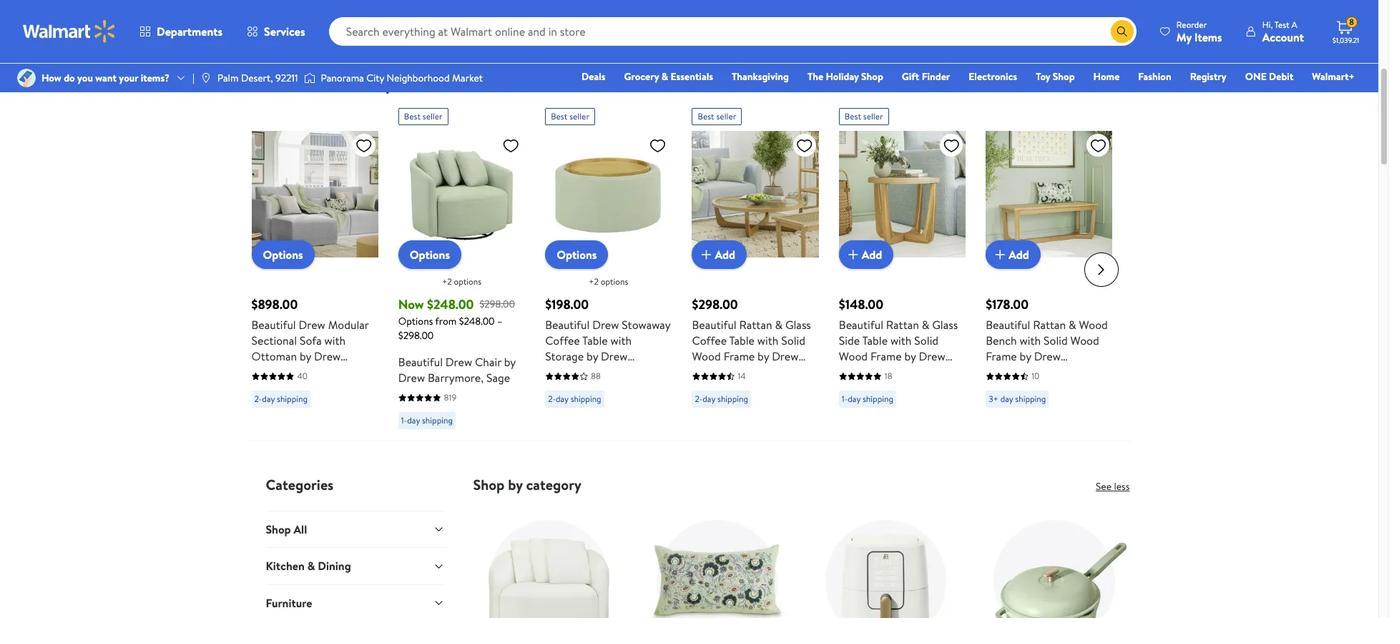 Task type: locate. For each thing, give the bounding box(es) containing it.
2 coffee from the left
[[692, 333, 727, 348]]

0 horizontal spatial warm
[[898, 364, 927, 380]]

2 best seller from the left
[[551, 110, 589, 122]]

1 horizontal spatial +2
[[589, 275, 599, 288]]

 image
[[17, 69, 36, 87]]

2 warm from the left
[[1044, 364, 1073, 380]]

1 2- from the left
[[254, 393, 262, 405]]

0 horizontal spatial options
[[454, 275, 481, 288]]

beautiful drew chair by drew barrymore, sage
[[398, 354, 516, 386]]

1 finish from the left
[[839, 380, 868, 396]]

gift
[[902, 69, 919, 84]]

1 horizontal spatial honey
[[1076, 364, 1109, 380]]

$898.00
[[251, 295, 298, 313]]

& for $298.00
[[775, 317, 783, 333]]

4 best seller from the left
[[845, 110, 883, 122]]

beautiful down $198.00
[[545, 317, 590, 333]]

1 warm from the left
[[898, 364, 927, 380]]

1 frame from the left
[[724, 348, 755, 364]]

1 rattan from the left
[[739, 317, 772, 333]]

 image for palm
[[200, 72, 212, 84]]

options for options from $248.00 – $298.00
[[454, 275, 481, 288]]

account
[[1262, 29, 1304, 45]]

& inside $298.00 beautiful rattan & glass coffee table with solid wood frame by drew barrymore
[[775, 317, 783, 333]]

+2
[[442, 275, 452, 288], [589, 275, 599, 288]]

1 solid from the left
[[781, 333, 805, 348]]

options link up $198.00
[[545, 240, 608, 269]]

dining
[[318, 558, 351, 574]]

frame inside $148.00 beautiful rattan & glass side table with solid wood frame by drew barrymore, warm honey finish
[[870, 348, 902, 364]]

warm right 10
[[1044, 364, 1073, 380]]

0 vertical spatial 1-
[[842, 393, 848, 405]]

day right 3+
[[1000, 393, 1013, 405]]

see less button
[[1096, 479, 1130, 494]]

1 options from the left
[[454, 275, 481, 288]]

&
[[661, 69, 668, 84], [775, 317, 783, 333], [922, 317, 929, 333], [1069, 317, 1076, 333], [307, 558, 315, 574]]

your
[[119, 71, 138, 85]]

fashion link
[[1132, 69, 1178, 84]]

table up 88
[[582, 333, 608, 348]]

add to cart image for $178.00
[[992, 246, 1009, 263]]

finish left 10
[[986, 380, 1014, 396]]

3 add button from the left
[[986, 240, 1041, 269]]

add to favorites list, beautiful rattan & wood bench with solid wood frame by drew barrymore,  warm honey finish image
[[1090, 136, 1107, 154]]

rattan up 14
[[739, 317, 772, 333]]

options up $198.00
[[557, 247, 597, 263]]

0 horizontal spatial solid
[[781, 333, 805, 348]]

0 horizontal spatial options link
[[251, 240, 315, 269]]

honey inside $178.00 beautiful rattan & wood bench with solid wood frame by drew barrymore,  warm honey finish
[[1076, 364, 1109, 380]]

day down ottoman
[[262, 393, 275, 405]]

1 horizontal spatial add
[[862, 247, 882, 262]]

1 options link from the left
[[251, 240, 315, 269]]

5 with from the left
[[1020, 333, 1041, 348]]

2- down barrymore
[[695, 393, 703, 405]]

departments button
[[127, 14, 235, 49]]

1 horizontal spatial frame
[[870, 348, 902, 364]]

options up stowaway
[[601, 275, 628, 288]]

beautiful drew modular sectional sofa with ottoman by drew barrymore, gray fabric image
[[251, 131, 378, 258]]

glass left bench at bottom right
[[932, 317, 958, 333]]

rattan up "18"
[[886, 317, 919, 333]]

by right side
[[904, 348, 916, 364]]

table up 14
[[729, 333, 755, 348]]

3 2- from the left
[[695, 393, 703, 405]]

table right side
[[862, 333, 888, 348]]

+2 up the $198.00 beautiful drew stowaway coffee table with storage by drew barrymore, sage
[[589, 275, 599, 288]]

1 +2 options from the left
[[442, 275, 481, 288]]

1 horizontal spatial 2-day shipping
[[548, 393, 601, 405]]

 image right "|"
[[200, 72, 212, 84]]

seller down deals link
[[569, 110, 589, 122]]

+2 up now $248.00 $298.00 options from $248.00 – $298.00
[[442, 275, 452, 288]]

2 glass from the left
[[932, 317, 958, 333]]

options for beautiful drew chair by drew barrymore, sage image on the left of the page
[[410, 247, 450, 263]]

$298.00 inside $298.00 beautiful rattan & glass coffee table with solid wood frame by drew barrymore
[[692, 295, 738, 313]]

|
[[192, 71, 194, 85]]

gift finder
[[902, 69, 950, 84]]

beautiful
[[251, 317, 296, 333], [545, 317, 590, 333], [692, 317, 737, 333], [839, 317, 883, 333], [986, 317, 1030, 333], [398, 354, 443, 370]]

frame up "18"
[[870, 348, 902, 364]]

wood
[[1079, 317, 1108, 333], [1070, 333, 1099, 348], [692, 348, 721, 364], [839, 348, 868, 364]]

beautiful down $898.00
[[251, 317, 296, 333]]

yours
[[385, 75, 419, 94]]

6 product group from the left
[[986, 102, 1113, 435]]

2 frame from the left
[[870, 348, 902, 364]]

by
[[300, 348, 311, 364], [587, 348, 598, 364], [758, 348, 769, 364], [904, 348, 916, 364], [1020, 348, 1031, 364], [504, 354, 516, 370], [508, 475, 523, 494]]

list
[[465, 494, 1138, 618]]

1 horizontal spatial coffee
[[692, 333, 727, 348]]

sage
[[604, 364, 628, 380], [486, 370, 510, 386]]

glass for $148.00
[[932, 317, 958, 333]]

0 vertical spatial $248.00
[[427, 295, 474, 313]]

0 horizontal spatial frame
[[724, 348, 755, 364]]

by up 88
[[587, 348, 598, 364]]

beautiful for $148.00
[[839, 317, 883, 333]]

product group containing $298.00
[[692, 102, 819, 435]]

beautiful rattan & wood bench with solid wood frame by drew barrymore,  warm honey finish image
[[986, 131, 1113, 258]]

product group containing now $248.00
[[398, 102, 525, 435]]

2 solid from the left
[[914, 333, 939, 348]]

table inside $298.00 beautiful rattan & glass coffee table with solid wood frame by drew barrymore
[[729, 333, 755, 348]]

shipping down 88
[[571, 393, 601, 405]]

sage inside the $198.00 beautiful drew stowaway coffee table with storage by drew barrymore, sage
[[604, 364, 628, 380]]

0 horizontal spatial table
[[582, 333, 608, 348]]

beautiful drew stowaway coffee table with storage by drew barrymore, sage image
[[545, 131, 672, 258]]

finish left "18"
[[839, 380, 868, 396]]

add for $148.00
[[862, 247, 882, 262]]

rattan inside $178.00 beautiful rattan & wood bench with solid wood frame by drew barrymore,  warm honey finish
[[1033, 317, 1066, 333]]

1 honey from the left
[[929, 364, 962, 380]]

beautiful inside $298.00 beautiful rattan & glass coffee table with solid wood frame by drew barrymore
[[692, 317, 737, 333]]

add to favorites list, beautiful rattan & glass coffee table with solid wood frame by drew barrymore image
[[796, 136, 813, 154]]

2 add from the left
[[862, 247, 882, 262]]

rattan inside $298.00 beautiful rattan & glass coffee table with solid wood frame by drew barrymore
[[739, 317, 772, 333]]

by right bench at bottom right
[[1020, 348, 1031, 364]]

1 horizontal spatial glass
[[932, 317, 958, 333]]

all
[[294, 522, 307, 537]]

2 horizontal spatial options link
[[545, 240, 608, 269]]

2-day shipping down 40
[[254, 393, 308, 405]]

10
[[1032, 370, 1040, 382]]

& inside $178.00 beautiful rattan & wood bench with solid wood frame by drew barrymore,  warm honey finish
[[1069, 317, 1076, 333]]

best for $198.00
[[551, 110, 567, 122]]

1 horizontal spatial sage
[[604, 364, 628, 380]]

options up $898.00
[[263, 247, 303, 263]]

2-day shipping down barrymore
[[695, 393, 748, 405]]

warm
[[898, 364, 927, 380], [1044, 364, 1073, 380]]

2 rattan from the left
[[886, 317, 919, 333]]

$198.00 beautiful drew stowaway coffee table with storage by drew barrymore, sage
[[545, 295, 670, 380]]

market
[[452, 71, 483, 85]]

0 horizontal spatial +2 options
[[442, 275, 481, 288]]

best seller
[[404, 110, 443, 122], [551, 110, 589, 122], [698, 110, 736, 122], [845, 110, 883, 122]]

seller down thanksgiving
[[716, 110, 736, 122]]

3 best from the left
[[698, 110, 714, 122]]

1 vertical spatial 1-
[[401, 414, 407, 426]]

1 glass from the left
[[785, 317, 811, 333]]

seller down the holiday shop link
[[863, 110, 883, 122]]

seller for beautiful rattan & glass coffee table with solid wood frame by drew barrymore
[[716, 110, 736, 122]]

3 best seller from the left
[[698, 110, 736, 122]]

2 horizontal spatial add button
[[986, 240, 1041, 269]]

coffee down $198.00
[[545, 333, 580, 348]]

frame inside $298.00 beautiful rattan & glass coffee table with solid wood frame by drew barrymore
[[724, 348, 755, 364]]

frame inside $178.00 beautiful rattan & wood bench with solid wood frame by drew barrymore,  warm honey finish
[[986, 348, 1017, 364]]

1 horizontal spatial rattan
[[886, 317, 919, 333]]

2-day shipping for $298.00
[[695, 393, 748, 405]]

barrymore, down $198.00
[[545, 364, 601, 380]]

day down storage
[[556, 393, 569, 405]]

2 horizontal spatial table
[[862, 333, 888, 348]]

warm inside $178.00 beautiful rattan & wood bench with solid wood frame by drew barrymore,  warm honey finish
[[1044, 364, 1073, 380]]

2 horizontal spatial 2-day shipping
[[695, 393, 748, 405]]

1 horizontal spatial 1-day shipping
[[842, 393, 893, 405]]

day down "beautiful drew chair by drew barrymore, sage"
[[407, 414, 420, 426]]

kitchen & dining button
[[266, 548, 445, 584]]

2 +2 options from the left
[[589, 275, 628, 288]]

1 horizontal spatial +2 options
[[589, 275, 628, 288]]

add to favorites list, beautiful drew modular sectional sofa with ottoman by drew barrymore, gray fabric image
[[355, 136, 373, 154]]

2 horizontal spatial frame
[[986, 348, 1017, 364]]

beautiful down $148.00
[[839, 317, 883, 333]]

with inside $898.00 beautiful drew modular sectional sofa with ottoman by drew barrymore, gray fabric
[[324, 333, 346, 348]]

1 horizontal spatial warm
[[1044, 364, 1073, 380]]

1 table from the left
[[582, 333, 608, 348]]

honey right "18"
[[929, 364, 962, 380]]

sage right 88
[[604, 364, 628, 380]]

beautiful inside $178.00 beautiful rattan & wood bench with solid wood frame by drew barrymore,  warm honey finish
[[986, 317, 1030, 333]]

by inside $898.00 beautiful drew modular sectional sofa with ottoman by drew barrymore, gray fabric
[[300, 348, 311, 364]]

my
[[1177, 29, 1192, 45]]

2- down storage
[[548, 393, 556, 405]]

frame for $298.00
[[724, 348, 755, 364]]

3+ day shipping
[[989, 393, 1046, 405]]

essentials
[[671, 69, 713, 84]]

walmart+
[[1312, 69, 1355, 84]]

drew inside $298.00 beautiful rattan & glass coffee table with solid wood frame by drew barrymore
[[772, 348, 799, 364]]

thanksgiving link
[[725, 69, 795, 84]]

2-day shipping
[[254, 393, 308, 405], [548, 393, 601, 405], [695, 393, 748, 405]]

best seller for beautiful rattan & glass coffee table with solid wood frame by drew barrymore
[[698, 110, 736, 122]]

+2 options up the $198.00 beautiful drew stowaway coffee table with storage by drew barrymore, sage
[[589, 275, 628, 288]]

from
[[249, 75, 281, 94]]

$298.00
[[692, 295, 738, 313], [480, 297, 515, 311], [398, 328, 434, 343]]

2 table from the left
[[729, 333, 755, 348]]

add to cart image
[[698, 246, 715, 263]]

product group
[[251, 102, 378, 435], [398, 102, 525, 435], [545, 102, 672, 435], [692, 102, 819, 435], [839, 102, 966, 435], [986, 102, 1113, 435]]

0 horizontal spatial +2
[[442, 275, 452, 288]]

warm right "18"
[[898, 364, 927, 380]]

honey
[[929, 364, 962, 380], [1076, 364, 1109, 380]]

sage down '–'
[[486, 370, 510, 386]]

2 2-day shipping from the left
[[548, 393, 601, 405]]

0 horizontal spatial 1-
[[401, 414, 407, 426]]

by right barrymore
[[758, 348, 769, 364]]

1 horizontal spatial options link
[[398, 240, 461, 269]]

gray
[[310, 364, 333, 380]]

beautiful down from
[[398, 354, 443, 370]]

0 horizontal spatial glass
[[785, 317, 811, 333]]

barrymore, down side
[[839, 364, 895, 380]]

solid
[[781, 333, 805, 348], [914, 333, 939, 348], [1044, 333, 1068, 348]]

$298.00 down add to cart icon
[[692, 295, 738, 313]]

options up now
[[410, 247, 450, 263]]

best seller down deals link
[[551, 110, 589, 122]]

desert,
[[241, 71, 273, 85]]

honey right 10
[[1076, 364, 1109, 380]]

0 horizontal spatial coffee
[[545, 333, 580, 348]]

+2 for beautiful drew stowaway coffee table with storage by drew barrymore, sage
[[589, 275, 599, 288]]

by left category
[[508, 475, 523, 494]]

shop by category
[[473, 475, 581, 494]]

3 frame from the left
[[986, 348, 1017, 364]]

beautiful inside $898.00 beautiful drew modular sectional sofa with ottoman by drew barrymore, gray fabric
[[251, 317, 296, 333]]

2 with from the left
[[611, 333, 632, 348]]

1 add to cart image from the left
[[845, 246, 862, 263]]

options
[[454, 275, 481, 288], [601, 275, 628, 288]]

3 seller from the left
[[716, 110, 736, 122]]

product group containing $178.00
[[986, 102, 1113, 435]]

& for $178.00
[[1069, 317, 1076, 333]]

seller for beautiful rattan & glass side table with solid wood frame by drew barrymore, warm honey finish
[[863, 110, 883, 122]]

2 best from the left
[[551, 110, 567, 122]]

1 product group from the left
[[251, 102, 378, 435]]

2 add to cart image from the left
[[992, 246, 1009, 263]]

rattan for $148.00
[[886, 317, 919, 333]]

seller down neighborhood on the top left of page
[[423, 110, 443, 122]]

+2 options up now $248.00 $298.00 options from $248.00 – $298.00
[[442, 275, 481, 288]]

1 horizontal spatial add button
[[839, 240, 894, 269]]

shop all
[[266, 522, 307, 537]]

glass inside $148.00 beautiful rattan & glass side table with solid wood frame by drew barrymore, warm honey finish
[[932, 317, 958, 333]]

3 with from the left
[[757, 333, 779, 348]]

beautiful inside the $198.00 beautiful drew stowaway coffee table with storage by drew barrymore, sage
[[545, 317, 590, 333]]

1 horizontal spatial options
[[601, 275, 628, 288]]

options down now
[[398, 314, 433, 328]]

2 horizontal spatial rattan
[[1033, 317, 1066, 333]]

0 horizontal spatial rattan
[[739, 317, 772, 333]]

3 add from the left
[[1009, 247, 1029, 262]]

& inside $148.00 beautiful rattan & glass side table with solid wood frame by drew barrymore, warm honey finish
[[922, 317, 929, 333]]

1 horizontal spatial finish
[[986, 380, 1014, 396]]

1 add from the left
[[715, 247, 735, 262]]

best seller down the essentials
[[698, 110, 736, 122]]

finish inside $148.00 beautiful rattan & glass side table with solid wood frame by drew barrymore, warm honey finish
[[839, 380, 868, 396]]

1 horizontal spatial add to cart image
[[992, 246, 1009, 263]]

2 product group from the left
[[398, 102, 525, 435]]

2 horizontal spatial 2-
[[695, 393, 703, 405]]

barrymore, up 3+ day shipping
[[986, 364, 1042, 380]]

items
[[1194, 29, 1222, 45]]

$248.00
[[427, 295, 474, 313], [459, 314, 495, 328]]

table inside $148.00 beautiful rattan & glass side table with solid wood frame by drew barrymore, warm honey finish
[[862, 333, 888, 348]]

best seller down the holiday shop link
[[845, 110, 883, 122]]

1-day shipping down "18"
[[842, 393, 893, 405]]

best for beautiful rattan & glass side table with solid wood frame by drew barrymore, warm honey finish
[[845, 110, 861, 122]]

frame up 14
[[724, 348, 755, 364]]

frame up 3+
[[986, 348, 1017, 364]]

by right the chair
[[504, 354, 516, 370]]

best seller for $198.00
[[551, 110, 589, 122]]

solid for $148.00
[[914, 333, 939, 348]]

barrymore, down sectional on the left
[[251, 364, 307, 380]]

rattan
[[739, 317, 772, 333], [886, 317, 919, 333], [1033, 317, 1066, 333]]

gift finder link
[[895, 69, 957, 84]]

3 table from the left
[[862, 333, 888, 348]]

0 vertical spatial 1-day shipping
[[842, 393, 893, 405]]

options link up now
[[398, 240, 461, 269]]

with inside $178.00 beautiful rattan & wood bench with solid wood frame by drew barrymore,  warm honey finish
[[1020, 333, 1041, 348]]

shop left all
[[266, 522, 291, 537]]

solid inside $148.00 beautiful rattan & glass side table with solid wood frame by drew barrymore, warm honey finish
[[914, 333, 939, 348]]

electronics link
[[962, 69, 1024, 84]]

1 2-day shipping from the left
[[254, 393, 308, 405]]

2 add button from the left
[[839, 240, 894, 269]]

barrymore, up 819
[[428, 370, 484, 386]]

see less
[[1096, 479, 1130, 494]]

beautiful down $178.00
[[986, 317, 1030, 333]]

by inside "beautiful drew chair by drew barrymore, sage"
[[504, 354, 516, 370]]

panorama
[[321, 71, 364, 85]]

solid inside $298.00 beautiful rattan & glass coffee table with solid wood frame by drew barrymore
[[781, 333, 805, 348]]

0 horizontal spatial 2-day shipping
[[254, 393, 308, 405]]

2 options from the left
[[601, 275, 628, 288]]

2- for $898.00
[[254, 393, 262, 405]]

0 horizontal spatial add
[[715, 247, 735, 262]]

with for $898.00
[[324, 333, 346, 348]]

1 horizontal spatial $298.00
[[480, 297, 515, 311]]

category
[[526, 475, 581, 494]]

barrymore,
[[251, 364, 307, 380], [545, 364, 601, 380], [839, 364, 895, 380], [986, 364, 1042, 380], [428, 370, 484, 386]]

$198.00
[[545, 295, 589, 313]]

2 seller from the left
[[569, 110, 589, 122]]

the holiday shop
[[808, 69, 883, 84]]

add to cart image up $178.00
[[992, 246, 1009, 263]]

0 horizontal spatial sage
[[486, 370, 510, 386]]

2 horizontal spatial $298.00
[[692, 295, 738, 313]]

3 2-day shipping from the left
[[695, 393, 748, 405]]

glass left side
[[785, 317, 811, 333]]

1 coffee from the left
[[545, 333, 580, 348]]

2 options link from the left
[[398, 240, 461, 269]]

$298.00 down now
[[398, 328, 434, 343]]

2 2- from the left
[[548, 393, 556, 405]]

14
[[738, 370, 746, 382]]

sectional
[[251, 333, 297, 348]]

finder
[[922, 69, 950, 84]]

coffee up barrymore
[[692, 333, 727, 348]]

with inside the $198.00 beautiful drew stowaway coffee table with storage by drew barrymore, sage
[[611, 333, 632, 348]]

1 horizontal spatial 1-
[[842, 393, 848, 405]]

1 horizontal spatial table
[[729, 333, 755, 348]]

2 finish from the left
[[986, 380, 1014, 396]]

4 best from the left
[[845, 110, 861, 122]]

beautiful for $298.00
[[692, 317, 737, 333]]

by up 40
[[300, 348, 311, 364]]

$248.00 up from
[[427, 295, 474, 313]]

0 horizontal spatial add button
[[692, 240, 747, 269]]

$298.00 up '–'
[[480, 297, 515, 311]]

2- down ottoman
[[254, 393, 262, 405]]

rattan for $298.00
[[739, 317, 772, 333]]

3 product group from the left
[[545, 102, 672, 435]]

3 rattan from the left
[[1033, 317, 1066, 333]]

barrymore, inside the $198.00 beautiful drew stowaway coffee table with storage by drew barrymore, sage
[[545, 364, 601, 380]]

barrymore
[[692, 364, 745, 380]]

$248.00 left '–'
[[459, 314, 495, 328]]

product group containing $148.00
[[839, 102, 966, 435]]

storage
[[545, 348, 584, 364]]

options for beautiful drew modular sectional sofa with ottoman by drew barrymore, gray fabric image
[[263, 247, 303, 263]]

the holiday shop link
[[801, 69, 890, 84]]

beautiful rattan & glass coffee table with solid wood frame by drew barrymore image
[[692, 131, 819, 258]]

beautiful inside $148.00 beautiful rattan & glass side table with solid wood frame by drew barrymore, warm honey finish
[[839, 317, 883, 333]]

 image right 92211
[[304, 71, 315, 85]]

shipping
[[277, 393, 308, 405], [571, 393, 601, 405], [717, 393, 748, 405], [863, 393, 893, 405], [1015, 393, 1046, 405], [422, 414, 453, 426]]

shop left category
[[473, 475, 505, 494]]

add to cart image up $148.00
[[845, 246, 862, 263]]

0 horizontal spatial $298.00
[[398, 328, 434, 343]]

Walmart Site-Wide search field
[[329, 17, 1137, 46]]

next slide for product carousel list image
[[1084, 253, 1118, 287]]

options link up $898.00
[[251, 240, 315, 269]]

0 horizontal spatial honey
[[929, 364, 962, 380]]

4 with from the left
[[890, 333, 912, 348]]

1 +2 from the left
[[442, 275, 452, 288]]

1 with from the left
[[324, 333, 346, 348]]

add
[[715, 247, 735, 262], [862, 247, 882, 262], [1009, 247, 1029, 262]]

best seller down yours
[[404, 110, 443, 122]]

thanksgiving
[[732, 69, 789, 84]]

2-day shipping down 88
[[548, 393, 601, 405]]

4 seller from the left
[[863, 110, 883, 122]]

rattan right bench at bottom right
[[1033, 317, 1066, 333]]

3 solid from the left
[[1044, 333, 1068, 348]]

1 add button from the left
[[692, 240, 747, 269]]

shop
[[861, 69, 883, 84], [1053, 69, 1075, 84], [473, 475, 505, 494], [266, 522, 291, 537]]

1 horizontal spatial  image
[[304, 71, 315, 85]]

3 options link from the left
[[545, 240, 608, 269]]

table for $298.00
[[729, 333, 755, 348]]

beautiful up barrymore
[[692, 317, 737, 333]]

0 horizontal spatial 2-
[[254, 393, 262, 405]]

add button
[[692, 240, 747, 269], [839, 240, 894, 269], [986, 240, 1041, 269]]

now
[[398, 295, 424, 313]]

0 horizontal spatial 1-day shipping
[[401, 414, 453, 426]]

1-day shipping down 819
[[401, 414, 453, 426]]

options for beautiful drew stowaway coffee table with storage by drew barrymore, sage
[[601, 275, 628, 288]]

4 product group from the left
[[692, 102, 819, 435]]

options up now $248.00 $298.00 options from $248.00 – $298.00
[[454, 275, 481, 288]]

1 horizontal spatial solid
[[914, 333, 939, 348]]

1 horizontal spatial 2-
[[548, 393, 556, 405]]

2 honey from the left
[[1076, 364, 1109, 380]]

the
[[808, 69, 823, 84]]

3+
[[989, 393, 998, 405]]

0 horizontal spatial finish
[[839, 380, 868, 396]]

2 +2 from the left
[[589, 275, 599, 288]]

2 horizontal spatial add
[[1009, 247, 1029, 262]]

rattan inside $148.00 beautiful rattan & glass side table with solid wood frame by drew barrymore, warm honey finish
[[886, 317, 919, 333]]

2 horizontal spatial solid
[[1044, 333, 1068, 348]]

glass inside $298.00 beautiful rattan & glass coffee table with solid wood frame by drew barrymore
[[785, 317, 811, 333]]

grocery & essentials link
[[618, 69, 720, 84]]

coffee
[[545, 333, 580, 348], [692, 333, 727, 348]]

0 horizontal spatial add to cart image
[[845, 246, 862, 263]]

0 horizontal spatial  image
[[200, 72, 212, 84]]

wood inside $298.00 beautiful rattan & glass coffee table with solid wood frame by drew barrymore
[[692, 348, 721, 364]]

2- for $298.00
[[695, 393, 703, 405]]

 image
[[304, 71, 315, 85], [200, 72, 212, 84]]

home
[[330, 75, 365, 94]]

add to cart image
[[845, 246, 862, 263], [992, 246, 1009, 263]]

registry link
[[1184, 69, 1233, 84]]

5 product group from the left
[[839, 102, 966, 435]]



Task type: vqa. For each thing, say whether or not it's contained in the screenshot.
'Account' at top right
yes



Task type: describe. For each thing, give the bounding box(es) containing it.
add to favorites list, beautiful rattan & glass side table with solid wood frame by drew barrymore, warm honey finish image
[[943, 136, 960, 154]]

add to favorites list, beautiful drew stowaway coffee table with storage by drew barrymore, sage image
[[649, 136, 666, 154]]

1 seller from the left
[[423, 110, 443, 122]]

add to cart image for beautiful rattan & glass side table with solid wood frame by drew barrymore, warm honey finish
[[845, 246, 862, 263]]

beautiful for $898.00
[[251, 317, 296, 333]]

home link
[[1087, 69, 1126, 84]]

categories
[[266, 475, 334, 494]]

table inside the $198.00 beautiful drew stowaway coffee table with storage by drew barrymore, sage
[[582, 333, 608, 348]]

departments
[[157, 24, 223, 39]]

$898.00 beautiful drew modular sectional sofa with ottoman by drew barrymore, gray fabric
[[251, 295, 369, 380]]

day down barrymore
[[703, 393, 715, 405]]

shop all button
[[266, 511, 445, 548]]

1 vertical spatial 1-day shipping
[[401, 414, 453, 426]]

city
[[366, 71, 384, 85]]

add for $298.00
[[715, 247, 735, 262]]

$178.00 beautiful rattan & wood bench with solid wood frame by drew barrymore,  warm honey finish
[[986, 295, 1109, 396]]

2-day shipping for $898.00
[[254, 393, 308, 405]]

& for $148.00
[[922, 317, 929, 333]]

88
[[591, 370, 601, 382]]

see
[[1096, 479, 1112, 494]]

1 best from the left
[[404, 110, 421, 122]]

one debit
[[1245, 69, 1294, 84]]

you
[[77, 71, 93, 85]]

$178.00
[[986, 295, 1029, 313]]

coffee inside $298.00 beautiful rattan & glass coffee table with solid wood frame by drew barrymore
[[692, 333, 727, 348]]

one
[[1245, 69, 1267, 84]]

drew inside $178.00 beautiful rattan & wood bench with solid wood frame by drew barrymore,  warm honey finish
[[1034, 348, 1061, 364]]

beautiful inside "beautiful drew chair by drew barrymore, sage"
[[398, 354, 443, 370]]

reorder my items
[[1177, 18, 1222, 45]]

options link for beautiful drew modular sectional sofa with ottoman by drew barrymore, gray fabric
[[251, 240, 315, 269]]

barrymore, inside "beautiful drew chair by drew barrymore, sage"
[[428, 370, 484, 386]]

warm inside $148.00 beautiful rattan & glass side table with solid wood frame by drew barrymore, warm honey finish
[[898, 364, 927, 380]]

services button
[[235, 14, 317, 49]]

18
[[885, 370, 892, 382]]

wood inside $148.00 beautiful rattan & glass side table with solid wood frame by drew barrymore, warm honey finish
[[839, 348, 868, 364]]

test
[[1275, 18, 1290, 30]]

side
[[839, 333, 860, 348]]

Search search field
[[329, 17, 1137, 46]]

items?
[[141, 71, 170, 85]]

with for $178.00
[[1020, 333, 1041, 348]]

want
[[95, 71, 117, 85]]

kitchen
[[266, 558, 305, 574]]

8 $1,039.21
[[1333, 16, 1359, 45]]

shipping down 40
[[277, 393, 308, 405]]

with inside $298.00 beautiful rattan & glass coffee table with solid wood frame by drew barrymore
[[757, 333, 779, 348]]

barrymore, inside $148.00 beautiful rattan & glass side table with solid wood frame by drew barrymore, warm honey finish
[[839, 364, 895, 380]]

by inside the $198.00 beautiful drew stowaway coffee table with storage by drew barrymore, sage
[[587, 348, 598, 364]]

beautiful for $178.00
[[986, 317, 1030, 333]]

electronics
[[969, 69, 1017, 84]]

toy
[[1036, 69, 1050, 84]]

shipping down 819
[[422, 414, 453, 426]]

product group containing $198.00
[[545, 102, 672, 435]]

palm desert, 92211
[[217, 71, 298, 85]]

with inside $148.00 beautiful rattan & glass side table with solid wood frame by drew barrymore, warm honey finish
[[890, 333, 912, 348]]

from drew's home to yours
[[249, 75, 419, 94]]

beautiful rattan & glass side table with solid wood frame by drew barrymore, warm honey finish image
[[839, 131, 966, 258]]

day down side
[[848, 393, 861, 405]]

$148.00
[[839, 295, 883, 313]]

how do you want your items?
[[41, 71, 170, 85]]

kitchen & dining
[[266, 558, 351, 574]]

deals
[[582, 69, 606, 84]]

92211
[[275, 71, 298, 85]]

options for 'beautiful drew stowaway coffee table with storage by drew barrymore, sage' image
[[557, 247, 597, 263]]

options inside now $248.00 $298.00 options from $248.00 – $298.00
[[398, 314, 433, 328]]

services
[[264, 24, 305, 39]]

less
[[1114, 479, 1130, 494]]

now $248.00 $298.00 options from $248.00 – $298.00
[[398, 295, 515, 343]]

modular
[[328, 317, 369, 333]]

shop right toy
[[1053, 69, 1075, 84]]

+2 for options from $248.00 – $298.00
[[442, 275, 452, 288]]

add to favorites list, beautiful drew chair by drew barrymore, sage image
[[502, 136, 519, 154]]

toy shop
[[1036, 69, 1075, 84]]

product group containing $898.00
[[251, 102, 378, 435]]

best seller for beautiful rattan & glass side table with solid wood frame by drew barrymore, warm honey finish
[[845, 110, 883, 122]]

holiday
[[826, 69, 859, 84]]

shop right holiday
[[861, 69, 883, 84]]

seller for $198.00
[[569, 110, 589, 122]]

glass for $298.00
[[785, 317, 811, 333]]

+2 options for beautiful drew stowaway coffee table with storage by drew barrymore, sage
[[589, 275, 628, 288]]

bench
[[986, 333, 1017, 348]]

40
[[297, 370, 308, 382]]

registry
[[1190, 69, 1227, 84]]

by inside $178.00 beautiful rattan & wood bench with solid wood frame by drew barrymore,  warm honey finish
[[1020, 348, 1031, 364]]

grocery & essentials
[[624, 69, 713, 84]]

best for beautiful rattan & glass coffee table with solid wood frame by drew barrymore
[[698, 110, 714, 122]]

beautiful for $198.00
[[545, 317, 590, 333]]

with for $198.00
[[611, 333, 632, 348]]

debit
[[1269, 69, 1294, 84]]

search icon image
[[1116, 26, 1128, 37]]

solid for $298.00
[[781, 333, 805, 348]]

fabric
[[336, 364, 367, 380]]

fashion
[[1138, 69, 1171, 84]]

by inside $298.00 beautiful rattan & glass coffee table with solid wood frame by drew barrymore
[[758, 348, 769, 364]]

furniture button
[[266, 584, 445, 618]]

palm
[[217, 71, 239, 85]]

home
[[1093, 69, 1120, 84]]

reorder
[[1177, 18, 1207, 30]]

 image for panorama
[[304, 71, 315, 85]]

from
[[435, 314, 457, 328]]

barrymore, inside $178.00 beautiful rattan & wood bench with solid wood frame by drew barrymore,  warm honey finish
[[986, 364, 1042, 380]]

one debit link
[[1239, 69, 1300, 84]]

chair
[[475, 354, 501, 370]]

sofa
[[300, 333, 322, 348]]

+2 options for options from $248.00 – $298.00
[[442, 275, 481, 288]]

ottoman
[[251, 348, 297, 364]]

1 vertical spatial $248.00
[[459, 314, 495, 328]]

grocery
[[624, 69, 659, 84]]

solid inside $178.00 beautiful rattan & wood bench with solid wood frame by drew barrymore,  warm honey finish
[[1044, 333, 1068, 348]]

walmart image
[[23, 20, 116, 43]]

add button for $148.00
[[839, 240, 894, 269]]

819
[[444, 391, 456, 403]]

shop inside dropdown button
[[266, 522, 291, 537]]

table for $148.00
[[862, 333, 888, 348]]

8
[[1349, 16, 1354, 28]]

sage inside "beautiful drew chair by drew barrymore, sage"
[[486, 370, 510, 386]]

drew's
[[284, 75, 327, 94]]

–
[[497, 314, 503, 328]]

options link for $198.00
[[545, 240, 608, 269]]

furniture
[[266, 595, 312, 611]]

barrymore, inside $898.00 beautiful drew modular sectional sofa with ottoman by drew barrymore, gray fabric
[[251, 364, 307, 380]]

finish inside $178.00 beautiful rattan & wood bench with solid wood frame by drew barrymore,  warm honey finish
[[986, 380, 1014, 396]]

shipping down "18"
[[863, 393, 893, 405]]

frame for $148.00
[[870, 348, 902, 364]]

hi,
[[1262, 18, 1273, 30]]

add button for $298.00
[[692, 240, 747, 269]]

$298.00 beautiful rattan & glass coffee table with solid wood frame by drew barrymore
[[692, 295, 811, 380]]

honey inside $148.00 beautiful rattan & glass side table with solid wood frame by drew barrymore, warm honey finish
[[929, 364, 962, 380]]

1 best seller from the left
[[404, 110, 443, 122]]

toy shop link
[[1029, 69, 1081, 84]]

drew inside $148.00 beautiful rattan & glass side table with solid wood frame by drew barrymore, warm honey finish
[[919, 348, 945, 364]]

shipping down 10
[[1015, 393, 1046, 405]]

coffee inside the $198.00 beautiful drew stowaway coffee table with storage by drew barrymore, sage
[[545, 333, 580, 348]]

by inside $148.00 beautiful rattan & glass side table with solid wood frame by drew barrymore, warm honey finish
[[904, 348, 916, 364]]

& inside dropdown button
[[307, 558, 315, 574]]

hi, test a account
[[1262, 18, 1304, 45]]

beautiful drew chair by drew barrymore, sage image
[[398, 131, 525, 258]]

panorama city neighborhood market
[[321, 71, 483, 85]]

shipping down 14
[[717, 393, 748, 405]]

$148.00 beautiful rattan & glass side table with solid wood frame by drew barrymore, warm honey finish
[[839, 295, 962, 396]]



